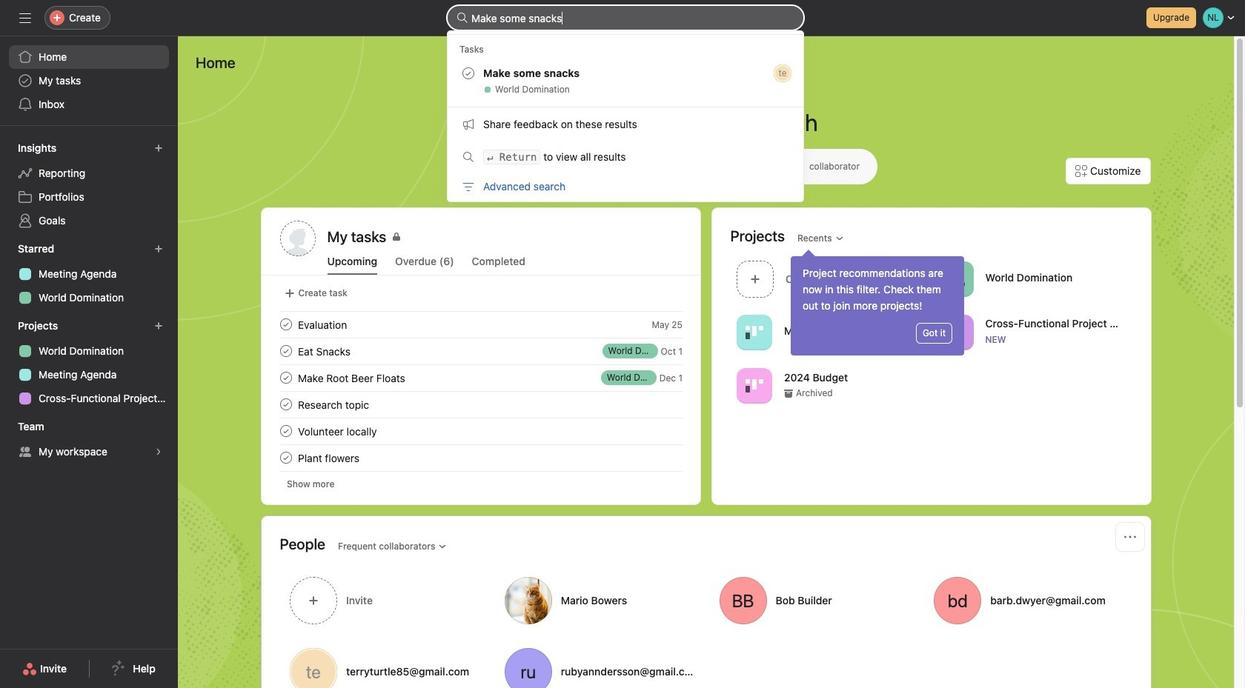 Task type: describe. For each thing, give the bounding box(es) containing it.
actions image
[[1124, 531, 1136, 543]]

5 mark complete checkbox from the top
[[277, 449, 295, 467]]

add items to starred image
[[154, 245, 163, 253]]

board image
[[745, 323, 763, 341]]

add profile photo image
[[280, 221, 315, 256]]

Mark complete checkbox
[[277, 422, 295, 440]]

line_and_symbols image
[[946, 323, 964, 341]]

rocket image
[[946, 270, 964, 288]]

1 mark complete image from the top
[[277, 316, 295, 334]]

see details, my workspace image
[[154, 448, 163, 457]]

insights element
[[0, 135, 178, 236]]

hide sidebar image
[[19, 12, 31, 24]]

starred element
[[0, 236, 178, 313]]

new insights image
[[154, 144, 163, 153]]

projects element
[[0, 313, 178, 414]]

2 mark complete image from the top
[[277, 342, 295, 360]]

1 mark complete checkbox from the top
[[277, 316, 295, 334]]

board image
[[745, 377, 763, 395]]



Task type: locate. For each thing, give the bounding box(es) containing it.
tooltip
[[791, 252, 964, 356]]

Search tasks, projects, and more text field
[[448, 6, 803, 30]]

None field
[[448, 6, 803, 30]]

teams element
[[0, 414, 178, 467]]

mark complete image
[[277, 422, 295, 440]]

3 mark complete checkbox from the top
[[277, 369, 295, 387]]

mark complete image
[[277, 316, 295, 334], [277, 342, 295, 360], [277, 369, 295, 387], [277, 396, 295, 414], [277, 449, 295, 467]]

new project or portfolio image
[[154, 322, 163, 331]]

prominent image
[[457, 12, 468, 24]]

global element
[[0, 36, 178, 125]]

4 mark complete checkbox from the top
[[277, 396, 295, 414]]

2 mark complete checkbox from the top
[[277, 342, 295, 360]]

4 mark complete image from the top
[[277, 396, 295, 414]]

list item
[[730, 256, 932, 302], [262, 311, 700, 338], [262, 338, 700, 365], [262, 365, 700, 391], [262, 391, 700, 418], [262, 445, 700, 471]]

Mark complete checkbox
[[277, 316, 295, 334], [277, 342, 295, 360], [277, 369, 295, 387], [277, 396, 295, 414], [277, 449, 295, 467]]

5 mark complete image from the top
[[277, 449, 295, 467]]

3 mark complete image from the top
[[277, 369, 295, 387]]



Task type: vqa. For each thing, say whether or not it's contained in the screenshot.
New Project Or Portfolio image
yes



